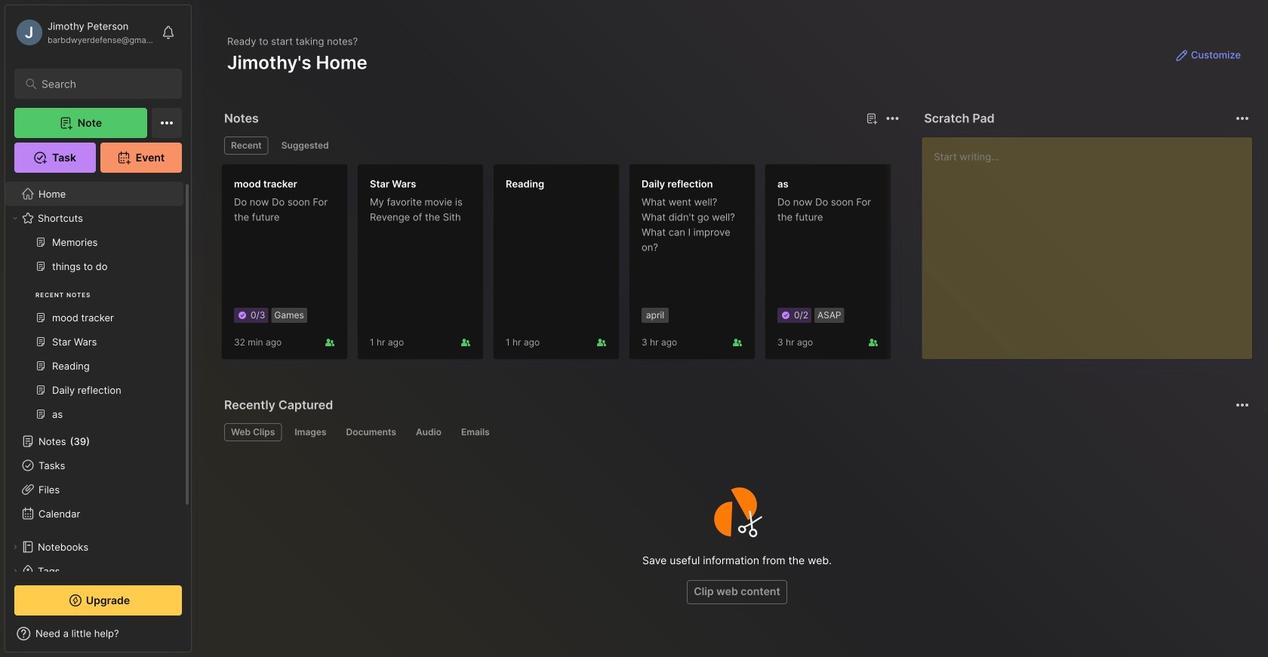 Task type: vqa. For each thing, say whether or not it's contained in the screenshot.
Tree
no



Task type: locate. For each thing, give the bounding box(es) containing it.
1 horizontal spatial more actions image
[[1234, 109, 1252, 128]]

tab list
[[224, 137, 897, 155], [224, 424, 1247, 442]]

Start writing… text field
[[934, 137, 1252, 347]]

0 horizontal spatial more actions field
[[882, 108, 903, 129]]

More actions field
[[882, 108, 903, 129], [1232, 108, 1253, 129]]

1 tab list from the top
[[224, 137, 897, 155]]

tab
[[224, 137, 269, 155], [275, 137, 336, 155], [224, 424, 282, 442], [288, 424, 333, 442], [339, 424, 403, 442], [409, 424, 448, 442], [454, 424, 497, 442]]

none search field inside main element
[[42, 75, 162, 93]]

expand tags image
[[11, 567, 20, 576]]

group inside main element
[[5, 230, 183, 436]]

1 vertical spatial tab list
[[224, 424, 1247, 442]]

1 more actions image from the left
[[883, 109, 902, 128]]

more actions image
[[883, 109, 902, 128], [1234, 109, 1252, 128]]

0 vertical spatial tab list
[[224, 137, 897, 155]]

None search field
[[42, 75, 162, 93]]

0 horizontal spatial more actions image
[[883, 109, 902, 128]]

1 horizontal spatial more actions field
[[1232, 108, 1253, 129]]

row group
[[221, 164, 1268, 369]]

main element
[[0, 0, 196, 658]]

group
[[5, 230, 183, 436]]

2 more actions image from the left
[[1234, 109, 1252, 128]]

more actions image for 2nd more actions field from the right
[[883, 109, 902, 128]]



Task type: describe. For each thing, give the bounding box(es) containing it.
2 tab list from the top
[[224, 424, 1247, 442]]

expand notebooks image
[[11, 543, 20, 552]]

2 more actions field from the left
[[1232, 108, 1253, 129]]

Account field
[[14, 17, 154, 48]]

1 more actions field from the left
[[882, 108, 903, 129]]

WHAT'S NEW field
[[5, 622, 191, 646]]

more actions image for first more actions field from right
[[1234, 109, 1252, 128]]

Search text field
[[42, 77, 162, 91]]

click to collapse image
[[191, 630, 202, 648]]



